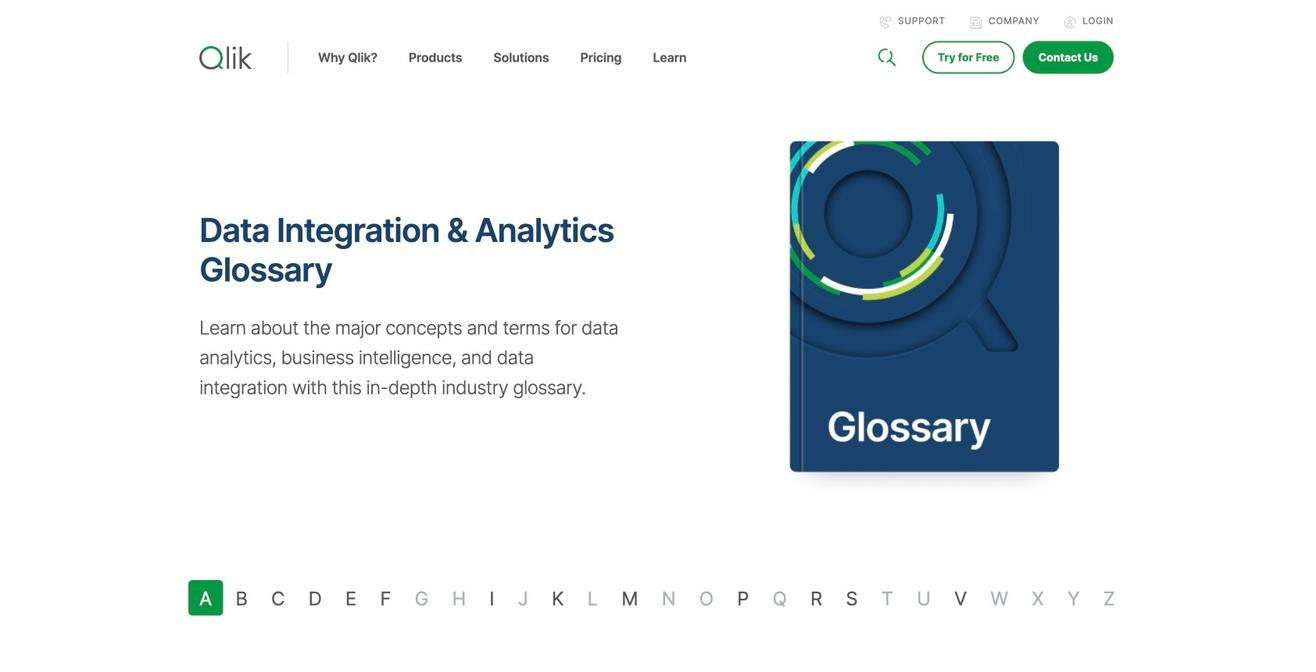Task type: locate. For each thing, give the bounding box(es) containing it.
company image
[[970, 16, 982, 29]]

qlik image
[[199, 46, 256, 70]]

login image
[[1064, 16, 1077, 29]]



Task type: describe. For each thing, give the bounding box(es) containing it.
support image
[[879, 16, 892, 29]]

data integration & analytics glossary - hero image image
[[668, 92, 1219, 522]]



Task type: vqa. For each thing, say whether or not it's contained in the screenshot.
QLIK Image
yes



